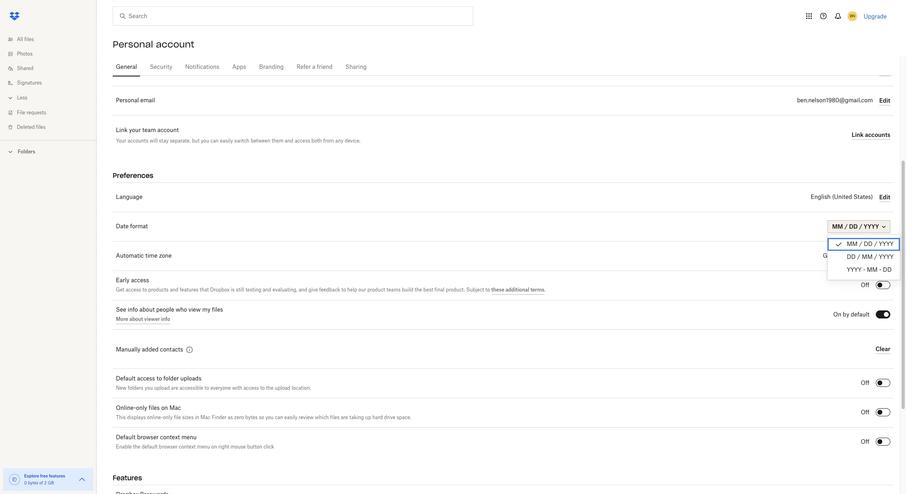 Task type: describe. For each thing, give the bounding box(es) containing it.
manually added contacts
[[116, 347, 183, 353]]

so
[[259, 415, 264, 420]]

default browser context menu enable the default browser context menu on right mouse button click
[[116, 435, 274, 449]]

your
[[116, 138, 126, 144]]

off for on
[[861, 410, 870, 416]]

finder
[[212, 415, 226, 420]]

new
[[116, 386, 126, 391]]

mm / dd / yyyy radio item
[[828, 238, 900, 251]]

can inside online-only files on mac this displays online-only file sizes in mac finder as zero bytes so you can easily review which files are taking up hard drive space.
[[275, 415, 283, 420]]

on for on
[[862, 253, 870, 259]]

online-
[[147, 415, 163, 420]]

your
[[129, 128, 141, 133]]

features
[[113, 474, 142, 482]]

default for default access to folder uploads
[[116, 376, 136, 382]]

view
[[189, 307, 201, 313]]

review
[[299, 415, 314, 420]]

them
[[272, 138, 284, 144]]

best
[[424, 287, 433, 292]]

mm for /
[[862, 254, 873, 260]]

your accounts will stay separate, but you can easily switch between them and access both from any device.
[[116, 138, 361, 144]]

by
[[843, 312, 850, 318]]

about
[[139, 307, 155, 313]]

all files
[[17, 37, 34, 42]]

language
[[116, 194, 142, 200]]

tab list containing general
[[113, 56, 894, 77]]

off for folder
[[861, 380, 870, 386]]

and left give
[[299, 287, 307, 292]]

added
[[142, 347, 159, 353]]

to left products
[[142, 287, 147, 292]]

any
[[335, 138, 344, 144]]

personal for personal email
[[116, 98, 139, 103]]

button
[[247, 445, 262, 449]]

1 vertical spatial account
[[157, 128, 179, 133]]

on inside online-only files on mac this displays online-only file sizes in mac finder as zero bytes so you can easily review which files are taking up hard drive space.
[[161, 405, 168, 411]]

upgrade
[[864, 13, 887, 20]]

photos
[[17, 52, 33, 56]]

friend
[[317, 64, 333, 70]]

bytes inside explore free features 0 bytes of 2 gb
[[28, 481, 38, 485]]

dd / mm / yyyy
[[847, 254, 894, 260]]

get
[[116, 287, 124, 292]]

deleted
[[17, 125, 35, 130]]

requests
[[27, 110, 46, 115]]

but
[[192, 138, 200, 144]]

shared
[[17, 66, 33, 71]]

access for early access
[[131, 278, 149, 283]]

are inside online-only files on mac this displays online-only file sizes in mac finder as zero bytes so you can easily review which files are taking up hard drive space.
[[341, 415, 348, 420]]

will
[[150, 138, 158, 144]]

accounts
[[128, 138, 148, 144]]

signatures
[[17, 81, 42, 85]]

see
[[116, 307, 126, 313]]

1 vertical spatial browser
[[159, 445, 177, 449]]

2
[[44, 481, 47, 485]]

zero
[[234, 415, 244, 420]]

of
[[39, 481, 43, 485]]

access for default access to folder uploads new folders you upload are accessible to everyone with access to the upload location.
[[137, 376, 155, 382]]

on by default
[[834, 312, 870, 318]]

link your team account
[[116, 128, 179, 133]]

(united
[[832, 194, 852, 200]]

online-only files on mac this displays online-only file sizes in mac finder as zero bytes so you can easily review which files are taking up hard drive space.
[[116, 405, 411, 420]]

0 horizontal spatial mac
[[169, 405, 181, 411]]

1 - from the left
[[863, 267, 866, 273]]

our
[[359, 287, 366, 292]]

dropbox image
[[6, 8, 23, 24]]

up
[[365, 415, 371, 420]]

deleted files link
[[6, 120, 97, 134]]

right
[[218, 445, 229, 449]]

1 vertical spatial context
[[179, 445, 196, 449]]

access for get access to products and features that dropbox is still testing and evaluating, and give feedback to help our product teams build the best final product. subject to
[[126, 287, 141, 292]]

see info about people who view my files
[[116, 307, 223, 313]]

on for on by default
[[834, 312, 842, 318]]

device.
[[345, 138, 361, 144]]

english (united states)
[[811, 194, 873, 200]]

get access to products and features that dropbox is still testing and evaluating, and give feedback to help our product teams build the best final product. subject to
[[116, 287, 491, 292]]

who
[[176, 307, 187, 313]]

security tab
[[147, 58, 176, 77]]

online-
[[116, 405, 136, 411]]

1 horizontal spatial menu
[[197, 445, 210, 449]]

to left help
[[342, 287, 346, 292]]

mouse
[[231, 445, 246, 449]]

contacts
[[160, 347, 183, 353]]

folders
[[18, 149, 35, 155]]

1 upload from the left
[[154, 386, 170, 391]]

05:00
[[839, 253, 855, 259]]

final
[[435, 287, 445, 292]]

stay
[[159, 138, 169, 144]]

you inside online-only files on mac this displays online-only file sizes in mac finder as zero bytes so you can easily review which files are taking up hard drive space.
[[265, 415, 274, 420]]

still
[[236, 287, 244, 292]]

2 horizontal spatial the
[[415, 287, 422, 292]]

0
[[24, 481, 27, 485]]

personal email
[[116, 98, 155, 103]]

english
[[811, 194, 831, 200]]

you inside default access to folder uploads new folders you upload are accessible to everyone with access to the upload location.
[[145, 386, 153, 391]]

between
[[251, 138, 270, 144]]

explore
[[24, 473, 39, 478]]

yyyy for dd / mm / yyyy
[[879, 254, 894, 260]]

location.
[[292, 386, 311, 391]]

2 upload from the left
[[275, 386, 290, 391]]

upgrade link
[[864, 13, 887, 20]]

on inside default browser context menu enable the default browser context menu on right mouse button click
[[211, 445, 217, 449]]

files right my
[[212, 307, 223, 313]]

states)
[[854, 194, 873, 200]]

apps tab
[[229, 58, 249, 77]]

less image
[[6, 94, 14, 102]]

to up online-only files on mac this displays online-only file sizes in mac finder as zero bytes so you can easily review which files are taking up hard drive space.
[[260, 386, 265, 391]]

personal for personal account
[[113, 39, 153, 50]]

to left everyone
[[205, 386, 209, 391]]

taking
[[349, 415, 364, 420]]

file requests link
[[6, 105, 97, 120]]

gmt-
[[823, 253, 839, 259]]

to left folder
[[157, 376, 162, 382]]

and right products
[[170, 287, 178, 292]]

2 horizontal spatial dd
[[883, 267, 892, 273]]

date
[[116, 224, 129, 230]]

0 vertical spatial you
[[201, 138, 209, 144]]

people
[[156, 307, 174, 313]]

0 horizontal spatial menu
[[181, 435, 197, 440]]

subject
[[467, 287, 484, 292]]



Task type: locate. For each thing, give the bounding box(es) containing it.
you
[[201, 138, 209, 144], [145, 386, 153, 391], [265, 415, 274, 420]]

on left by
[[834, 312, 842, 318]]

0 vertical spatial only
[[136, 405, 147, 411]]

.
[[544, 287, 546, 292]]

mac right in at the bottom of the page
[[201, 415, 210, 420]]

0 vertical spatial menu
[[181, 435, 197, 440]]

1 horizontal spatial can
[[275, 415, 283, 420]]

access
[[295, 138, 310, 144], [131, 278, 149, 283], [126, 287, 141, 292], [137, 376, 155, 382], [244, 386, 259, 391]]

dd down dd / mm / yyyy
[[883, 267, 892, 273]]

default access to folder uploads new folders you upload are accessible to everyone with access to the upload location.
[[116, 376, 311, 391]]

on left right
[[211, 445, 217, 449]]

1 vertical spatial mm
[[862, 254, 873, 260]]

0 vertical spatial context
[[160, 435, 180, 440]]

1 horizontal spatial only
[[163, 415, 173, 420]]

0 horizontal spatial can
[[210, 138, 219, 144]]

general tab
[[113, 58, 140, 77]]

you right so
[[265, 415, 274, 420]]

dd
[[864, 242, 873, 247], [847, 254, 856, 260], [883, 267, 892, 273]]

team
[[142, 128, 156, 133]]

upload down folder
[[154, 386, 170, 391]]

2 default from the top
[[116, 435, 136, 440]]

mac up file
[[169, 405, 181, 411]]

0 vertical spatial dd
[[864, 242, 873, 247]]

dd down mm / dd / yyyy radio item
[[847, 254, 856, 260]]

on up online-
[[161, 405, 168, 411]]

security
[[150, 64, 172, 70]]

0 horizontal spatial dd
[[847, 254, 856, 260]]

shared link
[[6, 61, 97, 76]]

2 vertical spatial yyyy
[[847, 267, 862, 273]]

1 vertical spatial features
[[49, 473, 65, 478]]

and right them
[[285, 138, 293, 144]]

info
[[128, 307, 138, 313]]

0 vertical spatial account
[[156, 39, 194, 50]]

personal up general
[[113, 39, 153, 50]]

uploads
[[180, 376, 201, 382]]

in
[[195, 415, 199, 420]]

teams
[[387, 287, 401, 292]]

1 horizontal spatial -
[[879, 267, 882, 273]]

access down early access
[[126, 287, 141, 292]]

products
[[148, 287, 169, 292]]

0 vertical spatial personal
[[113, 39, 153, 50]]

accessible
[[180, 386, 203, 391]]

and
[[285, 138, 293, 144], [170, 287, 178, 292], [263, 287, 271, 292], [299, 287, 307, 292]]

0 vertical spatial default
[[116, 376, 136, 382]]

0 horizontal spatial -
[[863, 267, 866, 273]]

file
[[174, 415, 181, 420]]

2 vertical spatial dd
[[883, 267, 892, 273]]

0 horizontal spatial upload
[[154, 386, 170, 391]]

with
[[232, 386, 242, 391]]

everyone
[[211, 386, 231, 391]]

free
[[40, 473, 48, 478]]

1 horizontal spatial dd
[[864, 242, 873, 247]]

personal
[[113, 39, 153, 50], [116, 98, 139, 103]]

default up the enable
[[116, 435, 136, 440]]

0 horizontal spatial default
[[142, 445, 158, 449]]

as
[[228, 415, 233, 420]]

browser down file
[[159, 445, 177, 449]]

mm up yyyy - mm - dd on the right of the page
[[862, 254, 873, 260]]

the left the best
[[415, 287, 422, 292]]

0 horizontal spatial on
[[834, 312, 842, 318]]

1 vertical spatial default
[[142, 445, 158, 449]]

2 horizontal spatial you
[[265, 415, 274, 420]]

off for menu
[[861, 439, 870, 445]]

automatic time zone
[[116, 253, 172, 259]]

only left file
[[163, 415, 173, 420]]

account up stay
[[157, 128, 179, 133]]

0 vertical spatial the
[[415, 287, 422, 292]]

dd inside mm / dd / yyyy radio item
[[864, 242, 873, 247]]

menu down sizes
[[181, 435, 197, 440]]

1 vertical spatial yyyy
[[879, 254, 894, 260]]

1 horizontal spatial easily
[[284, 415, 297, 420]]

upload left location.
[[275, 386, 290, 391]]

0 vertical spatial bytes
[[245, 415, 258, 420]]

0 horizontal spatial easily
[[220, 138, 233, 144]]

0 vertical spatial yyyy
[[879, 242, 894, 247]]

all
[[17, 37, 23, 42]]

1 default from the top
[[116, 376, 136, 382]]

list
[[0, 27, 97, 140]]

default for default browser context menu
[[116, 435, 136, 440]]

yyyy up dd / mm / yyyy
[[879, 242, 894, 247]]

file
[[17, 110, 25, 115]]

refer a friend
[[297, 64, 333, 70]]

on down mm / dd / yyyy radio item
[[862, 253, 870, 259]]

bytes left so
[[245, 415, 258, 420]]

early
[[116, 278, 130, 283]]

folders button
[[0, 145, 97, 157]]

automatic
[[116, 253, 144, 259]]

feedback
[[319, 287, 340, 292]]

1 vertical spatial easily
[[284, 415, 297, 420]]

easily left 'review'
[[284, 415, 297, 420]]

default inside default browser context menu enable the default browser context menu on right mouse button click
[[116, 435, 136, 440]]

you right folders
[[145, 386, 153, 391]]

0 vertical spatial mac
[[169, 405, 181, 411]]

browser down online-
[[137, 435, 159, 440]]

product
[[367, 287, 385, 292]]

bytes inside online-only files on mac this displays online-only file sizes in mac finder as zero bytes so you can easily review which files are taking up hard drive space.
[[245, 415, 258, 420]]

zone
[[159, 253, 172, 259]]

personal left email
[[116, 98, 139, 103]]

1 vertical spatial only
[[163, 415, 173, 420]]

all files link
[[6, 32, 97, 47]]

0 horizontal spatial on
[[161, 405, 168, 411]]

sharing tab
[[342, 58, 370, 77]]

0 horizontal spatial are
[[171, 386, 178, 391]]

1 vertical spatial dd
[[847, 254, 856, 260]]

context down file
[[160, 435, 180, 440]]

1 horizontal spatial default
[[851, 312, 870, 318]]

branding tab
[[256, 58, 287, 77]]

1 horizontal spatial upload
[[275, 386, 290, 391]]

1 vertical spatial on
[[834, 312, 842, 318]]

1 horizontal spatial on
[[862, 253, 870, 259]]

files right 'which'
[[330, 415, 340, 420]]

dd up dd / mm / yyyy
[[864, 242, 873, 247]]

which
[[315, 415, 329, 420]]

photos link
[[6, 47, 97, 61]]

3 off from the top
[[861, 410, 870, 416]]

default right by
[[851, 312, 870, 318]]

you right but
[[201, 138, 209, 144]]

ben.nelson1980@gmail.com
[[797, 98, 873, 103]]

2 - from the left
[[879, 267, 882, 273]]

yyyy down mm / dd / yyyy
[[879, 254, 894, 260]]

features up gb
[[49, 473, 65, 478]]

the up online-only files on mac this displays online-only file sizes in mac finder as zero bytes so you can easily review which files are taking up hard drive space.
[[266, 386, 274, 391]]

1 vertical spatial can
[[275, 415, 283, 420]]

0 vertical spatial are
[[171, 386, 178, 391]]

evaluating,
[[273, 287, 297, 292]]

yyyy down 05:00
[[847, 267, 862, 273]]

notifications tab
[[182, 58, 223, 77]]

1 vertical spatial menu
[[197, 445, 210, 449]]

1 vertical spatial on
[[211, 445, 217, 449]]

1 vertical spatial you
[[145, 386, 153, 391]]

quota usage element
[[8, 473, 21, 486]]

2 vertical spatial mm
[[867, 267, 878, 273]]

default inside default browser context menu enable the default browser context menu on right mouse button click
[[142, 445, 158, 449]]

0 horizontal spatial the
[[133, 445, 140, 449]]

upload
[[154, 386, 170, 391], [275, 386, 290, 391]]

the right the enable
[[133, 445, 140, 449]]

personal account
[[113, 39, 194, 50]]

are down folder
[[171, 386, 178, 391]]

mm / dd / yyyy
[[847, 242, 894, 247]]

0 horizontal spatial you
[[145, 386, 153, 391]]

sharing
[[346, 64, 367, 70]]

0 horizontal spatial bytes
[[28, 481, 38, 485]]

access up folders
[[137, 376, 155, 382]]

files right "all"
[[24, 37, 34, 42]]

easily left switch
[[220, 138, 233, 144]]

2 off from the top
[[861, 380, 870, 386]]

only
[[136, 405, 147, 411], [163, 415, 173, 420]]

1 horizontal spatial the
[[266, 386, 274, 391]]

dropbox
[[210, 287, 230, 292]]

account
[[156, 39, 194, 50], [157, 128, 179, 133]]

default
[[851, 312, 870, 318], [142, 445, 158, 449]]

enable
[[116, 445, 132, 449]]

access right the early on the left of page
[[131, 278, 149, 283]]

preferences
[[113, 172, 153, 180]]

are left taking
[[341, 415, 348, 420]]

1 horizontal spatial are
[[341, 415, 348, 420]]

1 horizontal spatial on
[[211, 445, 217, 449]]

mm up 05:00
[[847, 242, 858, 247]]

and right "testing"
[[263, 287, 271, 292]]

format
[[130, 224, 148, 230]]

4 off from the top
[[861, 439, 870, 445]]

files up online-
[[149, 405, 160, 411]]

manually
[[116, 347, 140, 353]]

the inside default browser context menu enable the default browser context menu on right mouse button click
[[133, 445, 140, 449]]

0 vertical spatial features
[[180, 287, 198, 292]]

0 vertical spatial on
[[161, 405, 168, 411]]

folders
[[128, 386, 143, 391]]

yyyy for mm / dd / yyyy
[[879, 242, 894, 247]]

refer
[[297, 64, 311, 70]]

can right so
[[275, 415, 283, 420]]

0 vertical spatial on
[[862, 253, 870, 259]]

2 vertical spatial you
[[265, 415, 274, 420]]

mm down dd / mm / yyyy
[[867, 267, 878, 273]]

notifications
[[185, 64, 219, 70]]

menu left right
[[197, 445, 210, 449]]

access right "with"
[[244, 386, 259, 391]]

default right the enable
[[142, 445, 158, 449]]

0 vertical spatial can
[[210, 138, 219, 144]]

1 horizontal spatial bytes
[[245, 415, 258, 420]]

hard
[[373, 415, 383, 420]]

2 vertical spatial the
[[133, 445, 140, 449]]

0 vertical spatial default
[[851, 312, 870, 318]]

1 vertical spatial default
[[116, 435, 136, 440]]

0 horizontal spatial only
[[136, 405, 147, 411]]

context down sizes
[[179, 445, 196, 449]]

time
[[145, 253, 157, 259]]

menu
[[181, 435, 197, 440], [197, 445, 210, 449]]

1 vertical spatial personal
[[116, 98, 139, 103]]

bytes
[[245, 415, 258, 420], [28, 481, 38, 485]]

yyyy inside radio item
[[879, 242, 894, 247]]

default up new
[[116, 376, 136, 382]]

are inside default access to folder uploads new folders you upload are accessible to everyone with access to the upload location.
[[171, 386, 178, 391]]

refer a friend tab
[[293, 58, 336, 77]]

easily inside online-only files on mac this displays online-only file sizes in mac finder as zero bytes so you can easily review which files are taking up hard drive space.
[[284, 415, 297, 420]]

a
[[312, 64, 315, 70]]

0 vertical spatial mm
[[847, 242, 858, 247]]

features inside explore free features 0 bytes of 2 gb
[[49, 473, 65, 478]]

1 horizontal spatial you
[[201, 138, 209, 144]]

product.
[[446, 287, 465, 292]]

access left both
[[295, 138, 310, 144]]

switch
[[234, 138, 249, 144]]

to right subject
[[486, 287, 490, 292]]

0 vertical spatial browser
[[137, 435, 159, 440]]

deleted files
[[17, 125, 46, 130]]

my
[[202, 307, 211, 313]]

0 horizontal spatial features
[[49, 473, 65, 478]]

account up 'security' tab at the top left of page
[[156, 39, 194, 50]]

default
[[116, 376, 136, 382], [116, 435, 136, 440]]

tab list
[[113, 56, 894, 77]]

only up displays
[[136, 405, 147, 411]]

1 vertical spatial mac
[[201, 415, 210, 420]]

bytes down explore
[[28, 481, 38, 485]]

default inside default access to folder uploads new folders you upload are accessible to everyone with access to the upload location.
[[116, 376, 136, 382]]

the inside default access to folder uploads new folders you upload are accessible to everyone with access to the upload location.
[[266, 386, 274, 391]]

separate,
[[170, 138, 191, 144]]

name
[[116, 68, 132, 74]]

1 vertical spatial bytes
[[28, 481, 38, 485]]

1 off from the top
[[861, 283, 870, 288]]

drive
[[384, 415, 396, 420]]

list containing all files
[[0, 27, 97, 140]]

general
[[116, 64, 137, 70]]

sizes
[[182, 415, 194, 420]]

mm inside radio item
[[847, 242, 858, 247]]

1 horizontal spatial features
[[180, 287, 198, 292]]

files right the deleted
[[36, 125, 46, 130]]

1 horizontal spatial mac
[[201, 415, 210, 420]]

the
[[415, 287, 422, 292], [266, 386, 274, 391], [133, 445, 140, 449]]

branding
[[259, 64, 284, 70]]

mm for -
[[867, 267, 878, 273]]

0 vertical spatial easily
[[220, 138, 233, 144]]

1 vertical spatial are
[[341, 415, 348, 420]]

1 vertical spatial the
[[266, 386, 274, 391]]

date format
[[116, 224, 148, 230]]

on
[[862, 253, 870, 259], [834, 312, 842, 318]]

features left that
[[180, 287, 198, 292]]

can right but
[[210, 138, 219, 144]]

signatures link
[[6, 76, 97, 90]]

-
[[863, 267, 866, 273], [879, 267, 882, 273]]



Task type: vqa. For each thing, say whether or not it's contained in the screenshot.
comparing
no



